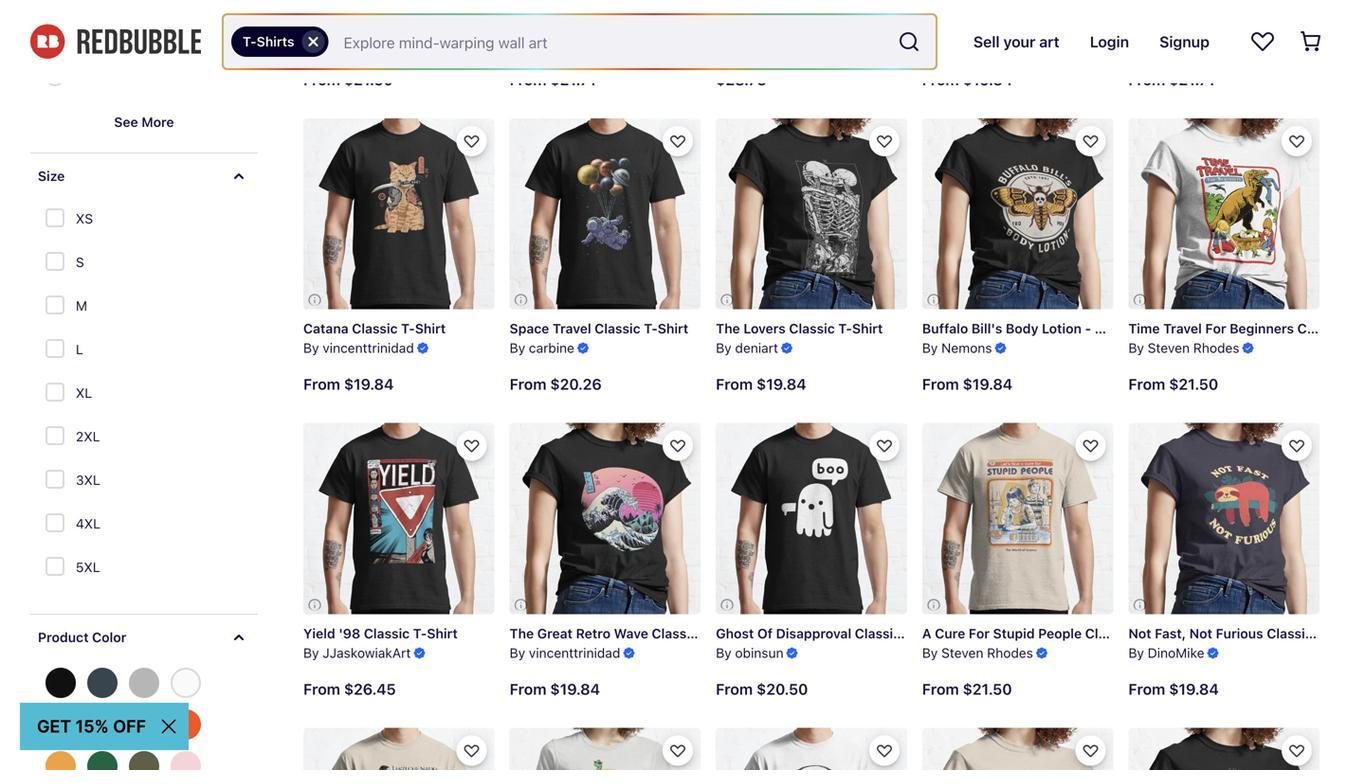 Task type: locate. For each thing, give the bounding box(es) containing it.
fast,
[[1155, 626, 1186, 642]]

a
[[922, 626, 932, 642]]

from $21.71 for cathulhu classic t-shirt
[[1129, 70, 1215, 88]]

travel
[[553, 321, 591, 337], [1164, 321, 1202, 337]]

jjaskowiakart
[[323, 646, 411, 662]]

product color button
[[30, 615, 258, 661]]

$21.50 for cure
[[963, 681, 1012, 699]]

product color
[[38, 630, 126, 646]]

1 vertical spatial vincenttrinidad
[[529, 646, 621, 662]]

a cure for stupid people classic t-shirt image
[[922, 424, 1114, 615]]

0 horizontal spatial travel
[[553, 321, 591, 337]]

1 horizontal spatial travel
[[1164, 321, 1202, 337]]

yield '98 classic t-shirt
[[303, 626, 458, 642]]

vincenttrinidad
[[323, 341, 414, 356], [529, 646, 621, 662]]

classic right furious
[[1267, 626, 1313, 642]]

$19.84
[[963, 70, 1013, 88], [344, 376, 394, 394], [757, 376, 807, 394], [963, 376, 1013, 394], [550, 681, 600, 699], [1169, 681, 1219, 699]]

$21.50 down positive
[[344, 70, 393, 88]]

ilustrata
[[529, 35, 579, 51], [1148, 35, 1198, 51]]

1 vertical spatial steven
[[1148, 341, 1190, 356]]

0 horizontal spatial $21.71
[[550, 70, 596, 88]]

from $21.50 down cure
[[922, 681, 1012, 699]]

1 travel from the left
[[553, 321, 591, 337]]

'98
[[339, 626, 361, 642]]

not right the "fast,"
[[1190, 626, 1213, 642]]

jezkemp
[[942, 35, 993, 51]]

cathulhu
[[1129, 16, 1187, 31]]

1 horizontal spatial $21.71
[[1169, 70, 1215, 88]]

by carbine
[[510, 341, 575, 356]]

1 horizontal spatial $21.50
[[963, 681, 1012, 699]]

from $19.84 for attempted murder (white design) essential t-shirt
[[922, 70, 1013, 88]]

classic right wave on the bottom
[[652, 626, 698, 642]]

the left ramen
[[510, 16, 534, 31]]

2 vertical spatial rhodes
[[987, 646, 1034, 662]]

not fast, not furious classic t-shirt
[[1129, 626, 1361, 642]]

from $20.26
[[510, 376, 602, 394]]

space travel classic t-shirt image
[[510, 118, 701, 310]]

travel up carbine
[[553, 321, 591, 337]]

by dinomike
[[1129, 646, 1205, 662]]

(white
[[1044, 16, 1086, 31]]

$19.84 for catana classic t-shirt
[[344, 376, 394, 394]]

t-
[[438, 16, 452, 31], [763, 16, 777, 31], [843, 16, 856, 31], [1202, 16, 1216, 31], [1239, 16, 1253, 31], [243, 34, 257, 49], [401, 321, 415, 337], [644, 321, 658, 337], [839, 321, 852, 337], [1347, 321, 1361, 337], [413, 626, 427, 642], [701, 626, 715, 642], [904, 626, 918, 642], [1135, 626, 1149, 642], [1316, 626, 1330, 642]]

1 horizontal spatial rhodes
[[987, 646, 1034, 662]]

0 vertical spatial rhodes
[[368, 35, 414, 51]]

1 vertical spatial $21.50
[[1169, 376, 1219, 394]]

classic left tri- on the right of the page
[[714, 16, 760, 31]]

dinomike
[[1148, 646, 1205, 662]]

1 great from the top
[[537, 16, 573, 31]]

$19.84 down jezkemp
[[963, 70, 1013, 88]]

size
[[38, 168, 65, 184]]

2 vertical spatial from $21.50
[[922, 681, 1012, 699]]

by vincenttrinidad
[[303, 341, 414, 356], [510, 646, 621, 662]]

$19.84 down dinomike
[[1169, 681, 1219, 699]]

2 vertical spatial the
[[510, 626, 534, 642]]

1 vertical spatial the
[[716, 321, 740, 337]]

rhodes down stupid
[[987, 646, 1034, 662]]

$21.50 down time travel for beginners classic t-s
[[1169, 376, 1219, 394]]

design down the cathulhu classic t-shirt
[[1201, 35, 1244, 51]]

from $21.50 for cure
[[922, 681, 1012, 699]]

great left retro at the bottom of the page
[[537, 626, 573, 642]]

from $19.84 down retro at the bottom of the page
[[510, 681, 600, 699]]

wave
[[614, 626, 649, 642]]

0 vertical spatial vincenttrinidad
[[323, 341, 414, 356]]

$21.50 down stupid
[[963, 681, 1012, 699]]

yield
[[303, 626, 335, 642]]

2 horizontal spatial by steven rhodes
[[1129, 341, 1240, 356]]

s
[[1361, 321, 1366, 337]]

2 vertical spatial steven
[[942, 646, 984, 662]]

blend
[[803, 16, 839, 31]]

from $20.50
[[716, 681, 808, 699]]

rhodes down time travel for beginners classic t-s
[[1194, 341, 1240, 356]]

0 horizontal spatial ilustrata
[[529, 35, 579, 51]]

rhodes down stay positive classic t-shirt on the top left of page
[[368, 35, 414, 51]]

$19.84 for the lovers classic t-shirt
[[757, 376, 807, 394]]

steven for positive
[[323, 35, 365, 51]]

not fast, not furious classic t-shirt image
[[1129, 424, 1320, 615]]

by for time travel for beginners classic t-s
[[1129, 341, 1144, 356]]

vincenttrinidad down retro at the bottom of the page
[[529, 646, 621, 662]]

0 horizontal spatial essential
[[76, 28, 130, 44]]

great left ramen
[[537, 16, 573, 31]]

from $19.84 down dinomike
[[1129, 681, 1219, 699]]

space
[[510, 321, 549, 337]]

from
[[303, 70, 340, 88], [510, 70, 547, 88], [922, 70, 959, 88], [1129, 70, 1166, 88], [303, 376, 340, 394], [510, 376, 547, 394], [716, 376, 753, 394], [922, 376, 959, 394], [1129, 376, 1166, 394], [303, 681, 340, 699], [510, 681, 547, 699], [716, 681, 753, 699], [922, 681, 959, 699], [1129, 681, 1166, 699]]

0 horizontal spatial not
[[1129, 626, 1152, 642]]

0 vertical spatial by steven rhodes
[[303, 35, 414, 51]]

by steven rhodes for cure
[[922, 646, 1034, 662]]

time travel for beginners classic t-s
[[1129, 321, 1366, 337]]

from $21.71 for the great ramen off kanagawa classic t-shirt
[[510, 70, 596, 88]]

2 travel from the left
[[1164, 321, 1202, 337]]

2 horizontal spatial from $21.50
[[1129, 376, 1219, 394]]

stupid
[[993, 626, 1035, 642]]

for
[[1206, 321, 1227, 337], [969, 626, 990, 642]]

1 vertical spatial by vincenttrinidad
[[510, 646, 621, 662]]

from for cathulhu classic t-shirt
[[1129, 70, 1166, 88]]

people
[[1039, 626, 1082, 642]]

0 vertical spatial from $21.50
[[303, 70, 393, 88]]

classic up the by ilustrata design
[[1190, 16, 1236, 31]]

0 vertical spatial steven
[[323, 35, 365, 51]]

$28.73
[[716, 70, 767, 88]]

1 vertical spatial from $21.50
[[1129, 376, 1219, 394]]

None checkbox
[[46, 209, 68, 231], [46, 339, 68, 362], [46, 383, 68, 406], [46, 558, 68, 580], [46, 209, 68, 231], [46, 339, 68, 362], [46, 383, 68, 406], [46, 558, 68, 580]]

the great retro wave classic t-shirt image
[[510, 424, 701, 615]]

by jjaskowiakart
[[303, 646, 411, 662]]

cure
[[935, 626, 966, 642]]

2 design from the left
[[1201, 35, 1244, 51]]

the
[[510, 16, 534, 31], [716, 321, 740, 337], [510, 626, 534, 642]]

t- inside button
[[243, 34, 257, 49]]

steven down time
[[1148, 341, 1190, 356]]

for right cure
[[969, 626, 990, 642]]

0 vertical spatial $21.50
[[344, 70, 393, 88]]

$21.50
[[344, 70, 393, 88], [1169, 376, 1219, 394], [963, 681, 1012, 699]]

2 vertical spatial $21.50
[[963, 681, 1012, 699]]

$19.84 down deniart
[[757, 376, 807, 394]]

from for time travel for beginners classic t-s
[[1129, 376, 1166, 394]]

$21.71 down t-shirts field
[[550, 70, 596, 88]]

a cure for stupid people classic t-shirt
[[922, 626, 1179, 642]]

steven
[[323, 35, 365, 51], [1148, 341, 1190, 356], [942, 646, 984, 662]]

2 horizontal spatial $21.50
[[1169, 376, 1219, 394]]

0 vertical spatial the
[[510, 16, 534, 31]]

steven for cure
[[942, 646, 984, 662]]

from $19.84
[[922, 70, 1013, 88], [303, 376, 394, 394], [716, 376, 807, 394], [922, 376, 1013, 394], [510, 681, 600, 699], [1129, 681, 1219, 699]]

1 vertical spatial by steven rhodes
[[1129, 341, 1240, 356]]

1 horizontal spatial vincenttrinidad
[[529, 646, 621, 662]]

1 vertical spatial rhodes
[[1194, 341, 1240, 356]]

not left the "fast,"
[[1129, 626, 1152, 642]]

for for beginners
[[1206, 321, 1227, 337]]

2 from $21.71 from the left
[[1129, 70, 1215, 88]]

off
[[624, 16, 642, 31]]

from $21.50 down positive
[[303, 70, 393, 88]]

by vincenttrinidad down "catana classic t-shirt" on the top
[[303, 341, 414, 356]]

great for ramen
[[537, 16, 573, 31]]

1 vertical spatial great
[[537, 626, 573, 642]]

0 horizontal spatial for
[[969, 626, 990, 642]]

shirt inside the "the great ramen off kanagawa classic t-shirt by ilustrata design"
[[777, 16, 808, 31]]

the for the great retro wave classic t-shirt
[[510, 626, 534, 642]]

2 horizontal spatial rhodes
[[1194, 341, 1240, 356]]

0 vertical spatial for
[[1206, 321, 1227, 337]]

carbine
[[529, 341, 575, 356]]

ilustrata inside the "the great ramen off kanagawa classic t-shirt by ilustrata design"
[[529, 35, 579, 51]]

1 horizontal spatial by steven rhodes
[[922, 646, 1034, 662]]

by for a cure for stupid people classic t-shirt
[[922, 646, 938, 662]]

design
[[582, 35, 625, 51], [1201, 35, 1244, 51]]

by vincenttrinidad for great
[[510, 646, 621, 662]]

the left retro at the bottom of the page
[[510, 626, 534, 642]]

$21.50 for travel
[[1169, 376, 1219, 394]]

0 vertical spatial great
[[537, 16, 573, 31]]

by vincenttrinidad down retro at the bottom of the page
[[510, 646, 621, 662]]

for left beginners
[[1206, 321, 1227, 337]]

not
[[1129, 626, 1152, 642], [1190, 626, 1213, 642]]

shirts
[[257, 34, 295, 49]]

from $19.84 down jezkemp
[[922, 70, 1013, 88]]

1 vertical spatial for
[[969, 626, 990, 642]]

1 horizontal spatial ilustrata
[[1148, 35, 1198, 51]]

1 design from the left
[[582, 35, 625, 51]]

from $19.84 down catana
[[303, 376, 394, 394]]

$21.71 down the by ilustrata design
[[1169, 70, 1215, 88]]

0 horizontal spatial $21.50
[[344, 70, 393, 88]]

$19.84 down retro at the bottom of the page
[[550, 681, 600, 699]]

from $21.50 for travel
[[1129, 376, 1219, 394]]

classic
[[389, 16, 435, 31], [714, 16, 760, 31], [1190, 16, 1236, 31], [352, 321, 398, 337], [595, 321, 641, 337], [789, 321, 835, 337], [1298, 321, 1344, 337], [364, 626, 410, 642], [652, 626, 698, 642], [855, 626, 901, 642], [1086, 626, 1131, 642], [1267, 626, 1313, 642]]

essential
[[1141, 16, 1199, 31], [76, 28, 130, 44]]

rhodes
[[368, 35, 414, 51], [1194, 341, 1240, 356], [987, 646, 1034, 662]]

from $19.84 down deniart
[[716, 376, 807, 394]]

design inside the "the great ramen off kanagawa classic t-shirt by ilustrata design"
[[582, 35, 625, 51]]

light pink, product color element
[[171, 752, 201, 771]]

1 horizontal spatial design
[[1201, 35, 1244, 51]]

0 horizontal spatial vincenttrinidad
[[323, 341, 414, 356]]

0 horizontal spatial steven
[[323, 35, 365, 51]]

retro
[[576, 626, 611, 642]]

great
[[537, 16, 573, 31], [537, 626, 573, 642]]

0 horizontal spatial rhodes
[[368, 35, 414, 51]]

by for stay positive classic t-shirt
[[303, 35, 319, 51]]

shirt
[[452, 16, 483, 31], [777, 16, 808, 31], [856, 16, 887, 31], [1216, 16, 1247, 31], [1253, 16, 1284, 31], [415, 321, 446, 337], [658, 321, 689, 337], [852, 321, 883, 337], [427, 626, 458, 642], [715, 626, 746, 642], [918, 626, 949, 642], [1149, 626, 1179, 642], [1330, 626, 1361, 642]]

by steven rhodes down positive
[[303, 35, 414, 51]]

mtn
[[716, 16, 746, 31]]

army, product color element
[[129, 752, 159, 771]]

by for ghost of disapproval classic t-shirt
[[716, 646, 732, 662]]

0 horizontal spatial by vincenttrinidad
[[303, 341, 414, 356]]

1 ilustrata from the left
[[529, 35, 579, 51]]

for for stupid
[[969, 626, 990, 642]]

1 horizontal spatial for
[[1206, 321, 1227, 337]]

1 $21.71 from the left
[[550, 70, 596, 88]]

$21.71 for the great ramen off kanagawa classic t-shirt
[[550, 70, 596, 88]]

by jezkemp
[[922, 35, 993, 51]]

disapproval
[[776, 626, 852, 642]]

travel for $20.26
[[553, 321, 591, 337]]

ilustrata down ramen
[[529, 35, 579, 51]]

2 not from the left
[[1190, 626, 1213, 642]]

rhodes for travel
[[1194, 341, 1240, 356]]

1 horizontal spatial from $21.71
[[1129, 70, 1215, 88]]

0 horizontal spatial from $21.71
[[510, 70, 596, 88]]

classic left a
[[855, 626, 901, 642]]

by steven rhodes down cure
[[922, 646, 1034, 662]]

by steven rhodes down time
[[1129, 341, 1240, 356]]

by steven rhodes for travel
[[1129, 341, 1240, 356]]

by obinsun
[[716, 646, 784, 662]]

1 horizontal spatial from $21.50
[[922, 681, 1012, 699]]

from $21.50
[[303, 70, 393, 88], [1129, 376, 1219, 394], [922, 681, 1012, 699]]

2 vertical spatial by steven rhodes
[[922, 646, 1034, 662]]

design down ramen
[[582, 35, 625, 51]]

by for the great retro wave classic t-shirt
[[510, 646, 525, 662]]

1 horizontal spatial by vincenttrinidad
[[510, 646, 621, 662]]

vincenttrinidad down "catana classic t-shirt" on the top
[[323, 341, 414, 356]]

from $21.71 down the by ilustrata design
[[1129, 70, 1215, 88]]

1 horizontal spatial not
[[1190, 626, 1213, 642]]

stay positive classic t-shirt
[[303, 16, 483, 31]]

None checkbox
[[46, 252, 68, 275], [46, 296, 68, 319], [46, 427, 68, 449], [46, 470, 68, 493], [46, 514, 68, 537], [46, 252, 68, 275], [46, 296, 68, 319], [46, 427, 68, 449], [46, 470, 68, 493], [46, 514, 68, 537]]

1 horizontal spatial essential
[[1141, 16, 1199, 31]]

$19.84 down "catana classic t-shirt" on the top
[[344, 376, 394, 394]]

2 $21.71 from the left
[[1169, 70, 1215, 88]]

$19.84 for not fast, not furious classic t-shirt
[[1169, 681, 1219, 699]]

travel right time
[[1164, 321, 1202, 337]]

product
[[38, 630, 89, 646]]

great inside the "the great ramen off kanagawa classic t-shirt by ilustrata design"
[[537, 16, 573, 31]]

0 horizontal spatial from $21.50
[[303, 70, 393, 88]]

from $21.71 down t-shirts field
[[510, 70, 596, 88]]

the up the by deniart
[[716, 321, 740, 337]]

0 horizontal spatial by steven rhodes
[[303, 35, 414, 51]]

0 vertical spatial by vincenttrinidad
[[303, 341, 414, 356]]

2 horizontal spatial steven
[[1148, 341, 1190, 356]]

by steven rhodes
[[303, 35, 414, 51], [1129, 341, 1240, 356], [922, 646, 1034, 662]]

2 great from the top
[[537, 626, 573, 642]]

by inside the "the great ramen off kanagawa classic t-shirt by ilustrata design"
[[510, 35, 525, 51]]

classic inside the "the great ramen off kanagawa classic t-shirt by ilustrata design"
[[714, 16, 760, 31]]

from $26.45
[[303, 681, 396, 699]]

$20.50
[[757, 681, 808, 699]]

from $21.71
[[510, 70, 596, 88], [1129, 70, 1215, 88]]

0 horizontal spatial design
[[582, 35, 625, 51]]

of
[[758, 626, 773, 642]]

steven for travel
[[1148, 341, 1190, 356]]

steven down positive
[[323, 35, 365, 51]]

dark grey, product color element
[[87, 669, 118, 699]]

$21.71 for cathulhu classic t-shirt
[[1169, 70, 1215, 88]]

1 horizontal spatial steven
[[942, 646, 984, 662]]

from for not fast, not furious classic t-shirt
[[1129, 681, 1166, 699]]

$21.71
[[550, 70, 596, 88], [1169, 70, 1215, 88]]

ilustrata down cathulhu
[[1148, 35, 1198, 51]]

from for attempted murder (white design) essential t-shirt
[[922, 70, 959, 88]]

1 from $21.71 from the left
[[510, 70, 596, 88]]

steven down cure
[[942, 646, 984, 662]]

from $21.50 down time
[[1129, 376, 1219, 394]]

furious
[[1216, 626, 1264, 642]]



Task type: describe. For each thing, give the bounding box(es) containing it.
by for the lovers classic t-shirt
[[716, 341, 732, 356]]

Search term search field
[[329, 15, 890, 68]]

orange, product color element
[[171, 710, 201, 741]]

ramen
[[576, 16, 620, 31]]

vincenttrinidad for classic
[[323, 341, 414, 356]]

classic up $20.26
[[595, 321, 641, 337]]

redbubble logo image
[[30, 24, 201, 59]]

nemons
[[942, 341, 992, 356]]

size button
[[30, 154, 258, 199]]

from $19.84 down nemons
[[922, 376, 1013, 394]]

by for catana classic t-shirt
[[303, 341, 319, 356]]

by for space travel classic t-shirt
[[510, 341, 525, 356]]

$21.50 for positive
[[344, 70, 393, 88]]

by nemons
[[922, 341, 992, 356]]

positive
[[335, 16, 386, 31]]

from $21.50 for positive
[[303, 70, 393, 88]]

cathulhu classic t-shirt
[[1129, 16, 1284, 31]]

T-Shirts field
[[224, 15, 936, 68]]

attempted
[[922, 16, 990, 31]]

buffalo bill's body lotion - death's head moth - horror - distressed vintage design classic t-shirt image
[[922, 118, 1114, 310]]

obinsun
[[735, 646, 784, 662]]

2 ilustrata from the left
[[1148, 35, 1198, 51]]

rhodes for cure
[[987, 646, 1034, 662]]

deniart
[[735, 341, 778, 356]]

rhodes for positive
[[368, 35, 414, 51]]

from for space travel classic t-shirt
[[510, 376, 547, 394]]

classic right positive
[[389, 16, 435, 31]]

the for the lovers classic t-shirt
[[716, 321, 740, 337]]

tri-
[[781, 16, 803, 31]]

travel for $21.50
[[1164, 321, 1202, 337]]

red, product color element
[[87, 710, 118, 741]]

grey, product color element
[[129, 669, 159, 699]]

by for not fast, not furious classic t-shirt
[[1129, 646, 1144, 662]]

green, product color element
[[87, 752, 118, 771]]

white, product color element
[[171, 669, 201, 699]]

from $19.84 for the great retro wave classic t-shirt
[[510, 681, 600, 699]]

dark red, product color element
[[46, 710, 76, 741]]

t-shirts
[[243, 34, 295, 49]]

$19.84 for the great retro wave classic t-shirt
[[550, 681, 600, 699]]

catana classic t-shirt image
[[303, 118, 495, 310]]

ghost of disapproval classic t-shirt image
[[716, 424, 907, 615]]

from for stay positive classic t-shirt
[[303, 70, 340, 88]]

black, product color element
[[46, 669, 76, 699]]

by vincenttrinidad for classic
[[303, 341, 414, 356]]

style option group
[[46, 0, 198, 100]]

the inside the "the great ramen off kanagawa classic t-shirt by ilustrata design"
[[510, 16, 534, 31]]

by for attempted murder (white design) essential t-shirt
[[922, 35, 938, 51]]

time travel for beginners classic t-shirt image
[[1129, 118, 1320, 310]]

from for yield '98 classic t-shirt
[[303, 681, 340, 699]]

the lovers classic t-shirt
[[716, 321, 883, 337]]

$19.84 down nemons
[[963, 376, 1013, 394]]

yield '98 classic t-shirt image
[[303, 424, 495, 615]]

pink, product color element
[[129, 710, 159, 741]]

design)
[[1090, 16, 1138, 31]]

from for ghost of disapproval classic t-shirt
[[716, 681, 753, 699]]

lp...
[[750, 16, 777, 31]]

attempted murder (white design) essential t-shirt
[[922, 16, 1247, 31]]

classic left s
[[1298, 321, 1344, 337]]

catana
[[303, 321, 349, 337]]

$19.84 for attempted murder (white design) essential t-shirt
[[963, 70, 1013, 88]]

from $19.84 for the lovers classic t-shirt
[[716, 376, 807, 394]]

t- inside the "the great ramen off kanagawa classic t-shirt by ilustrata design"
[[763, 16, 777, 31]]

by for cathulhu classic t-shirt
[[1129, 35, 1144, 51]]

space travel classic t-shirt
[[510, 321, 689, 337]]

from $19.84 for not fast, not furious classic t-shirt
[[1129, 681, 1219, 699]]

beginners
[[1230, 321, 1294, 337]]

ghost of disapproval classic t-shirt
[[716, 626, 949, 642]]

by deniart
[[716, 341, 778, 356]]

from for the lovers classic t-shirt
[[716, 376, 753, 394]]

time
[[1129, 321, 1160, 337]]

$20.26
[[550, 376, 602, 394]]

by ilustrata design
[[1129, 35, 1244, 51]]

ghost
[[716, 626, 754, 642]]

size group
[[44, 199, 101, 592]]

t-shirts button
[[231, 27, 329, 57]]

classic right lovers
[[789, 321, 835, 337]]

from for the great retro wave classic t-shirt
[[510, 681, 547, 699]]

kanagawa
[[645, 16, 710, 31]]

gold, product color element
[[46, 752, 76, 771]]

classic right catana
[[352, 321, 398, 337]]

essential inside style option group
[[76, 28, 130, 44]]

from $19.84 for catana classic t-shirt
[[303, 376, 394, 394]]

mtn lp... tri-blend t-shirt
[[716, 16, 887, 31]]

from for the great ramen off kanagawa classic t-shirt
[[510, 70, 547, 88]]

murder
[[994, 16, 1040, 31]]

$26.45
[[344, 681, 396, 699]]

classic up jjaskowiakart
[[364, 626, 410, 642]]

the lovers classic t-shirt image
[[716, 118, 907, 310]]

color
[[92, 630, 126, 646]]

stay
[[303, 16, 332, 31]]

from for a cure for stupid people classic t-shirt
[[922, 681, 959, 699]]

from for catana classic t-shirt
[[303, 376, 340, 394]]

lovers
[[744, 321, 786, 337]]

the great retro wave classic t-shirt
[[510, 626, 746, 642]]

by for yield '98 classic t-shirt
[[303, 646, 319, 662]]

by steven rhodes for positive
[[303, 35, 414, 51]]

the great ramen off kanagawa classic t-shirt by ilustrata design
[[510, 16, 808, 51]]

vincenttrinidad for great
[[529, 646, 621, 662]]

catana classic t-shirt
[[303, 321, 446, 337]]

classic right people
[[1086, 626, 1131, 642]]

great for retro
[[537, 626, 573, 642]]

1 not from the left
[[1129, 626, 1152, 642]]



Task type: vqa. For each thing, say whether or not it's contained in the screenshot.


